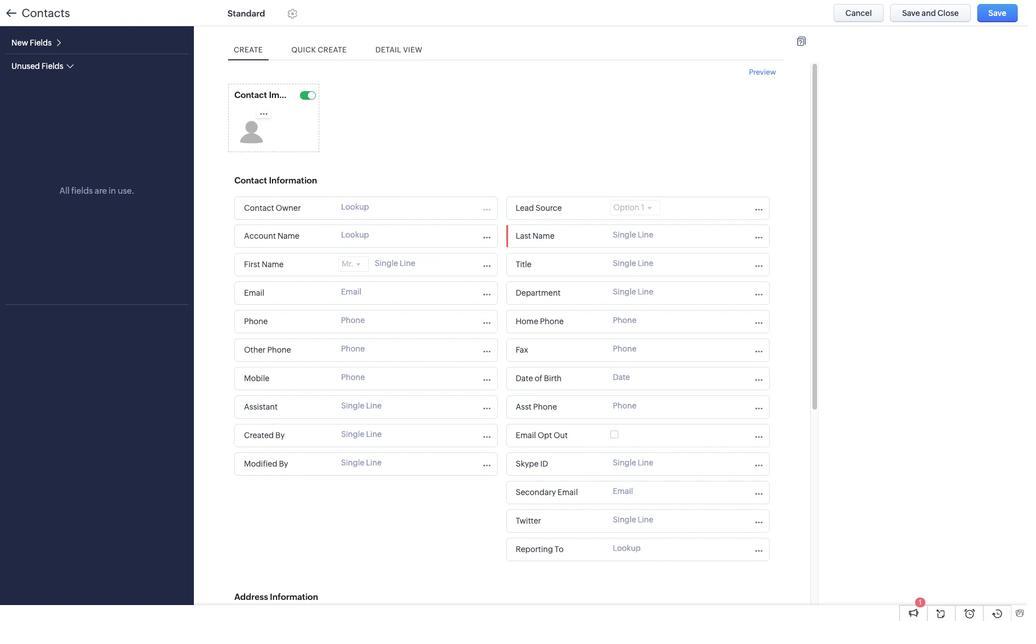 Task type: vqa. For each thing, say whether or not it's contained in the screenshot.
'All Extensions' link
no



Task type: describe. For each thing, give the bounding box(es) containing it.
new fields
[[11, 38, 52, 48]]

fields
[[71, 186, 93, 196]]

quick create
[[292, 46, 347, 54]]

view
[[403, 46, 423, 54]]

contacts
[[22, 6, 70, 20]]

detail view link
[[370, 40, 428, 60]]

new fields link
[[11, 38, 63, 48]]

in
[[109, 186, 116, 196]]

use.
[[118, 186, 135, 196]]

2 create from the left
[[318, 46, 347, 54]]

fields
[[30, 38, 52, 48]]

standard
[[228, 8, 265, 18]]

all
[[59, 186, 70, 196]]



Task type: locate. For each thing, give the bounding box(es) containing it.
create down the standard
[[234, 46, 263, 54]]

quick
[[292, 46, 316, 54]]

None text field
[[232, 173, 346, 188], [241, 201, 333, 216], [513, 201, 605, 216], [513, 257, 605, 273], [241, 286, 333, 301], [513, 286, 605, 301], [513, 371, 605, 387], [241, 428, 333, 444], [241, 457, 333, 472], [513, 486, 605, 501], [513, 543, 605, 558], [232, 173, 346, 188], [241, 201, 333, 216], [513, 201, 605, 216], [513, 257, 605, 273], [241, 286, 333, 301], [513, 286, 605, 301], [513, 371, 605, 387], [241, 428, 333, 444], [241, 457, 333, 472], [513, 486, 605, 501], [513, 543, 605, 558]]

1 create from the left
[[234, 46, 263, 54]]

all fields are in use.
[[59, 186, 135, 196]]

1 horizontal spatial create
[[318, 46, 347, 54]]

0 horizontal spatial create
[[234, 46, 263, 54]]

detail
[[376, 46, 402, 54]]

create
[[234, 46, 263, 54], [318, 46, 347, 54]]

are
[[95, 186, 107, 196]]

create link
[[228, 40, 269, 60]]

None button
[[834, 4, 884, 22], [891, 4, 971, 22], [978, 4, 1018, 22], [834, 4, 884, 22], [891, 4, 971, 22], [978, 4, 1018, 22]]

create right quick
[[318, 46, 347, 54]]

quick create link
[[286, 40, 353, 60]]

None text field
[[232, 87, 289, 103], [241, 229, 333, 244], [513, 229, 605, 244], [241, 257, 333, 273], [241, 314, 333, 330], [513, 314, 605, 330], [241, 343, 333, 358], [513, 343, 605, 358], [241, 371, 333, 387], [241, 400, 333, 415], [513, 400, 605, 415], [513, 428, 587, 444], [513, 457, 605, 472], [513, 514, 605, 529], [232, 590, 346, 605], [232, 87, 289, 103], [241, 229, 333, 244], [513, 229, 605, 244], [241, 257, 333, 273], [241, 314, 333, 330], [513, 314, 605, 330], [241, 343, 333, 358], [513, 343, 605, 358], [241, 371, 333, 387], [241, 400, 333, 415], [513, 400, 605, 415], [513, 428, 587, 444], [513, 457, 605, 472], [513, 514, 605, 529], [232, 590, 346, 605]]

detail view
[[376, 46, 423, 54]]

preview
[[749, 68, 776, 76]]

new
[[11, 38, 28, 48]]

1
[[920, 600, 922, 606]]



